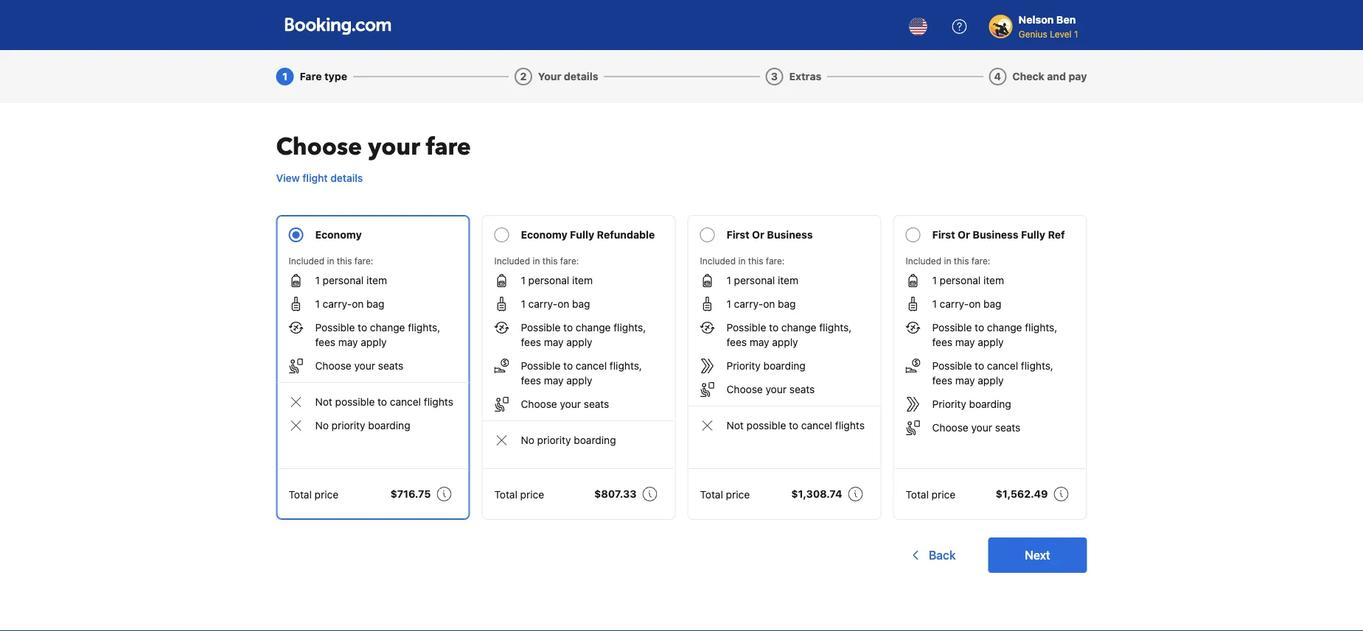 Task type: describe. For each thing, give the bounding box(es) containing it.
fare
[[426, 131, 471, 163]]

total for $1,562.49
[[906, 489, 929, 501]]

priority for left no priority boarding element
[[332, 420, 365, 432]]

flight
[[303, 172, 328, 184]]

included in this fare: for economy fully refundable
[[494, 256, 579, 266]]

1 carry-on bag for first or business fully ref
[[932, 298, 1002, 310]]

1 personal item for first or business
[[727, 275, 799, 287]]

possible to change flights, fees may apply for economy fully refundable
[[521, 322, 646, 349]]

included in this fare: for economy
[[289, 256, 373, 266]]

this for economy
[[337, 256, 352, 266]]

possible for not possible to cancel flights element to the right
[[747, 420, 786, 432]]

price for $1,308.74
[[726, 489, 750, 501]]

2 fully from the left
[[1021, 229, 1046, 241]]

flights, for first or business fully ref
[[1025, 322, 1058, 334]]

possible for not possible to cancel flights element to the left
[[335, 396, 375, 409]]

may for economy
[[338, 337, 358, 349]]

possible to change flights, fees may apply element for first or business
[[727, 321, 869, 350]]

may for first or business fully ref
[[956, 337, 975, 349]]

view flight details
[[276, 172, 363, 184]]

apply for first or business fully ref
[[978, 337, 1004, 349]]

item for economy
[[366, 275, 387, 287]]

1 carry-on bag element for economy fully refundable
[[521, 297, 590, 312]]

ben
[[1057, 14, 1076, 26]]

change for first or business fully ref
[[987, 322, 1022, 334]]

apply for economy
[[361, 337, 387, 349]]

not for not possible to cancel flights element to the left
[[315, 396, 332, 409]]

next
[[1025, 549, 1051, 563]]

1 horizontal spatial not possible to cancel flights
[[727, 420, 865, 432]]

extras
[[789, 70, 822, 83]]

1 fully from the left
[[570, 229, 595, 241]]

1 personal item element for economy fully refundable
[[521, 274, 593, 288]]

possible for first or business
[[727, 322, 766, 334]]

fees for first or business
[[727, 337, 747, 349]]

first for first or business
[[727, 229, 750, 241]]

first or business
[[727, 229, 813, 241]]

item for first or business
[[778, 275, 799, 287]]

ref
[[1048, 229, 1065, 241]]

flights, for economy
[[408, 322, 441, 334]]

1 carry-on bag element for economy
[[315, 297, 385, 312]]

bag for first or business fully ref
[[984, 298, 1002, 310]]

carry- for first or business
[[734, 298, 763, 310]]

personal for first or business
[[734, 275, 775, 287]]

possible for economy fully refundable
[[521, 322, 561, 334]]

possible to cancel flights, fees may apply for your
[[521, 360, 642, 387]]

priority boarding for priority boarding element to the bottom
[[932, 399, 1012, 411]]

nelson ben genius level 1
[[1019, 14, 1078, 39]]

may for economy fully refundable
[[544, 337, 564, 349]]

business for first or business fully ref
[[973, 229, 1019, 241]]

in for first or business
[[738, 256, 746, 266]]

bag for economy fully refundable
[[572, 298, 590, 310]]

included for economy fully refundable
[[494, 256, 530, 266]]

no priority boarding for left no priority boarding element
[[315, 420, 410, 432]]

total for $807.33
[[494, 489, 518, 501]]

$1,562.49
[[996, 489, 1048, 501]]

0 horizontal spatial flights
[[424, 396, 453, 409]]

bag for first or business
[[778, 298, 796, 310]]

may for first or business
[[750, 337, 770, 349]]

economy for economy fully refundable
[[521, 229, 568, 241]]

fees for economy
[[315, 337, 336, 349]]

price for $716.75
[[315, 489, 339, 501]]

possible to change flights, fees may apply for economy
[[315, 322, 441, 349]]

view flight details button
[[270, 165, 369, 192]]

in for economy fully refundable
[[533, 256, 540, 266]]

pay
[[1069, 70, 1087, 83]]

1 personal item element for first or business fully ref
[[932, 274, 1004, 288]]

flights, for economy fully refundable
[[614, 322, 646, 334]]

1 carry-on bag element for first or business fully ref
[[932, 297, 1002, 312]]

possible for first or business fully ref
[[932, 322, 972, 334]]

possible to change flights, fees may apply for first or business fully ref
[[932, 322, 1058, 349]]

fees for economy fully refundable
[[521, 337, 541, 349]]

first or business fully ref
[[932, 229, 1065, 241]]

this for first or business fully ref
[[954, 256, 969, 266]]

in for economy
[[327, 256, 334, 266]]

total price for $1,562.49
[[906, 489, 956, 501]]



Task type: locate. For each thing, give the bounding box(es) containing it.
on for first or business fully ref
[[969, 298, 981, 310]]

0 horizontal spatial details
[[331, 172, 363, 184]]

4 on from the left
[[969, 298, 981, 310]]

3 1 carry-on bag from the left
[[727, 298, 796, 310]]

1 horizontal spatial business
[[973, 229, 1019, 241]]

1 personal item element for economy
[[315, 274, 387, 288]]

priority
[[332, 420, 365, 432], [537, 435, 571, 447]]

change
[[370, 322, 405, 334], [576, 322, 611, 334], [782, 322, 817, 334], [987, 322, 1022, 334]]

0 vertical spatial no
[[315, 420, 329, 432]]

1 horizontal spatial possible to cancel flights, fees may apply
[[932, 360, 1054, 387]]

choose your fare
[[276, 131, 471, 163]]

this for first or business
[[748, 256, 764, 266]]

business for first or business
[[767, 229, 813, 241]]

4 total price from the left
[[906, 489, 956, 501]]

price for $807.33
[[520, 489, 544, 501]]

booking.com logo image
[[285, 17, 391, 35], [285, 17, 391, 35]]

1 horizontal spatial or
[[958, 229, 970, 241]]

change for first or business
[[782, 322, 817, 334]]

3 carry- from the left
[[734, 298, 763, 310]]

your
[[368, 131, 420, 163], [354, 360, 375, 372], [766, 384, 787, 396], [560, 399, 581, 411], [972, 422, 993, 434]]

2 possible to cancel flights, fees may apply from the left
[[932, 360, 1054, 387]]

refundable
[[597, 229, 655, 241]]

1 carry-on bag element
[[315, 297, 385, 312], [521, 297, 590, 312], [727, 297, 796, 312], [932, 297, 1002, 312]]

0 horizontal spatial no priority boarding
[[315, 420, 410, 432]]

$807.33
[[594, 489, 637, 501]]

details right flight
[[331, 172, 363, 184]]

flights, for first or business
[[819, 322, 852, 334]]

possible for economy
[[315, 322, 355, 334]]

no for rightmost no priority boarding element
[[521, 435, 535, 447]]

item for first or business fully ref
[[984, 275, 1004, 287]]

fees
[[315, 337, 336, 349], [521, 337, 541, 349], [727, 337, 747, 349], [932, 337, 953, 349], [521, 375, 541, 387], [932, 375, 953, 387]]

3 item from the left
[[778, 275, 799, 287]]

possible to change flights, fees may apply
[[315, 322, 441, 349], [521, 322, 646, 349], [727, 322, 852, 349], [932, 322, 1058, 349]]

0 horizontal spatial economy
[[315, 229, 362, 241]]

1 horizontal spatial fully
[[1021, 229, 1046, 241]]

1 business from the left
[[767, 229, 813, 241]]

included
[[289, 256, 325, 266], [494, 256, 530, 266], [700, 256, 736, 266], [906, 256, 942, 266]]

included in this fare:
[[289, 256, 373, 266], [494, 256, 579, 266], [700, 256, 785, 266], [906, 256, 991, 266]]

1 fare: from the left
[[355, 256, 373, 266]]

flights
[[424, 396, 453, 409], [835, 420, 865, 432]]

1 inside nelson ben genius level 1
[[1074, 29, 1078, 39]]

on for first or business
[[763, 298, 775, 310]]

0 horizontal spatial no priority boarding element
[[315, 419, 410, 434]]

0 vertical spatial priority boarding
[[727, 360, 806, 372]]

1 vertical spatial details
[[331, 172, 363, 184]]

3 change from the left
[[782, 322, 817, 334]]

item
[[366, 275, 387, 287], [572, 275, 593, 287], [778, 275, 799, 287], [984, 275, 1004, 287]]

0 horizontal spatial first
[[727, 229, 750, 241]]

carry- for economy fully refundable
[[528, 298, 558, 310]]

possible to change flights, fees may apply element for economy
[[315, 321, 458, 350]]

not for not possible to cancel flights element to the right
[[727, 420, 744, 432]]

1 possible to change flights, fees may apply from the left
[[315, 322, 441, 349]]

1 horizontal spatial no priority boarding element
[[521, 434, 616, 448]]

1 first from the left
[[727, 229, 750, 241]]

0 horizontal spatial fully
[[570, 229, 595, 241]]

2 personal from the left
[[528, 275, 569, 287]]

1 this from the left
[[337, 256, 352, 266]]

1 vertical spatial not possible to cancel flights element
[[727, 419, 865, 434]]

1 personal item for economy fully refundable
[[521, 275, 593, 287]]

not possible to cancel flights
[[315, 396, 453, 409], [727, 420, 865, 432]]

priority for rightmost no priority boarding element
[[537, 435, 571, 447]]

possible
[[335, 396, 375, 409], [747, 420, 786, 432]]

possible to change flights, fees may apply element for first or business fully ref
[[932, 321, 1075, 350]]

included for economy
[[289, 256, 325, 266]]

possible to cancel flights, fees may apply for boarding
[[932, 360, 1054, 387]]

priority
[[727, 360, 761, 372], [932, 399, 967, 411]]

0 vertical spatial priority
[[727, 360, 761, 372]]

2 on from the left
[[558, 298, 570, 310]]

1 possible to cancel flights, fees may apply from the left
[[521, 360, 642, 387]]

possible to change flights, fees may apply for first or business
[[727, 322, 852, 349]]

1 or from the left
[[752, 229, 765, 241]]

1 horizontal spatial priority boarding element
[[932, 397, 1012, 412]]

back
[[929, 549, 956, 563]]

1 horizontal spatial possible to cancel flights, fees may apply element
[[932, 359, 1075, 389]]

your details
[[538, 70, 598, 83]]

economy for economy
[[315, 229, 362, 241]]

this for economy fully refundable
[[543, 256, 558, 266]]

fully left refundable
[[570, 229, 595, 241]]

1 horizontal spatial details
[[564, 70, 598, 83]]

0 horizontal spatial priority boarding
[[727, 360, 806, 372]]

2 or from the left
[[958, 229, 970, 241]]

no
[[315, 420, 329, 432], [521, 435, 535, 447]]

1 on from the left
[[352, 298, 364, 310]]

1 vertical spatial priority
[[932, 399, 967, 411]]

1 possible to change flights, fees may apply element from the left
[[315, 321, 458, 350]]

2 1 personal item from the left
[[521, 275, 593, 287]]

4 carry- from the left
[[940, 298, 969, 310]]

to
[[358, 322, 367, 334], [564, 322, 573, 334], [769, 322, 779, 334], [975, 322, 985, 334], [564, 360, 573, 372], [975, 360, 985, 372], [378, 396, 387, 409], [789, 420, 799, 432]]

level
[[1050, 29, 1072, 39]]

0 vertical spatial priority boarding element
[[727, 359, 806, 374]]

priority boarding
[[727, 360, 806, 372], [932, 399, 1012, 411]]

2 price from the left
[[520, 489, 544, 501]]

carry-
[[323, 298, 352, 310], [528, 298, 558, 310], [734, 298, 763, 310], [940, 298, 969, 310]]

included in this fare: element for first or business fully ref
[[906, 254, 1075, 268]]

seats
[[378, 360, 404, 372], [790, 384, 815, 396], [584, 399, 609, 411], [995, 422, 1021, 434]]

3
[[771, 70, 778, 83]]

4 total from the left
[[906, 489, 929, 501]]

included in this fare: element
[[289, 254, 458, 268], [494, 254, 663, 268], [700, 254, 869, 268], [906, 254, 1075, 268]]

fully
[[570, 229, 595, 241], [1021, 229, 1046, 241]]

no for left no priority boarding element
[[315, 420, 329, 432]]

1 carry-on bag element for first or business
[[727, 297, 796, 312]]

economy
[[315, 229, 362, 241], [521, 229, 568, 241]]

1 vertical spatial no priority boarding
[[521, 435, 616, 447]]

4 item from the left
[[984, 275, 1004, 287]]

0 horizontal spatial priority
[[332, 420, 365, 432]]

3 bag from the left
[[778, 298, 796, 310]]

0 horizontal spatial no
[[315, 420, 329, 432]]

and
[[1047, 70, 1066, 83]]

0 horizontal spatial not possible to cancel flights element
[[315, 395, 453, 410]]

business
[[767, 229, 813, 241], [973, 229, 1019, 241]]

3 personal from the left
[[734, 275, 775, 287]]

0 horizontal spatial possible to cancel flights, fees may apply element
[[521, 359, 663, 389]]

4 price from the left
[[932, 489, 956, 501]]

1 carry-on bag for economy fully refundable
[[521, 298, 590, 310]]

0 horizontal spatial possible to cancel flights, fees may apply
[[521, 360, 642, 387]]

0 horizontal spatial possible
[[335, 396, 375, 409]]

1 1 carry-on bag element from the left
[[315, 297, 385, 312]]

1 personal item element
[[315, 274, 387, 288], [521, 274, 593, 288], [727, 274, 799, 288], [932, 274, 1004, 288]]

1 personal item
[[315, 275, 387, 287], [521, 275, 593, 287], [727, 275, 799, 287], [932, 275, 1004, 287]]

total
[[289, 489, 312, 501], [494, 489, 518, 501], [700, 489, 723, 501], [906, 489, 929, 501]]

included in this fare: element for economy
[[289, 254, 458, 268]]

on
[[352, 298, 364, 310], [558, 298, 570, 310], [763, 298, 775, 310], [969, 298, 981, 310]]

nelson
[[1019, 14, 1054, 26]]

1 price from the left
[[315, 489, 339, 501]]

on for economy
[[352, 298, 364, 310]]

2 possible to change flights, fees may apply from the left
[[521, 322, 646, 349]]

check
[[1013, 70, 1045, 83]]

3 included from the left
[[700, 256, 736, 266]]

1 economy from the left
[[315, 229, 362, 241]]

3 in from the left
[[738, 256, 746, 266]]

change for economy fully refundable
[[576, 322, 611, 334]]

first
[[727, 229, 750, 241], [932, 229, 956, 241]]

2 possible to cancel flights, fees may apply element from the left
[[932, 359, 1075, 389]]

3 included in this fare: element from the left
[[700, 254, 869, 268]]

1 vertical spatial possible
[[747, 420, 786, 432]]

1 1 carry-on bag from the left
[[315, 298, 385, 310]]

economy fully refundable
[[521, 229, 655, 241]]

2 economy from the left
[[521, 229, 568, 241]]

2 change from the left
[[576, 322, 611, 334]]

2 fare: from the left
[[560, 256, 579, 266]]

your
[[538, 70, 562, 83]]

total for $716.75
[[289, 489, 312, 501]]

1 horizontal spatial priority
[[537, 435, 571, 447]]

4 included in this fare: from the left
[[906, 256, 991, 266]]

choose your seats element
[[315, 359, 404, 374], [727, 383, 815, 397], [521, 397, 609, 412], [932, 421, 1021, 436]]

1 horizontal spatial possible
[[747, 420, 786, 432]]

1 included in this fare: from the left
[[289, 256, 373, 266]]

2 total price from the left
[[494, 489, 544, 501]]

None radio
[[482, 215, 676, 521], [688, 215, 882, 521], [893, 215, 1087, 521], [482, 215, 676, 521], [688, 215, 882, 521], [893, 215, 1087, 521]]

1 1 personal item element from the left
[[315, 274, 387, 288]]

apply for economy fully refundable
[[567, 337, 593, 349]]

possible to cancel flights, fees may apply element for boarding
[[932, 359, 1075, 389]]

fare: for economy fully refundable
[[560, 256, 579, 266]]

possible to cancel flights, fees may apply element
[[521, 359, 663, 389], [932, 359, 1075, 389]]

2 included in this fare: from the left
[[494, 256, 579, 266]]

possible to change flights, fees may apply element
[[315, 321, 458, 350], [521, 321, 663, 350], [727, 321, 869, 350], [932, 321, 1075, 350]]

check and pay
[[1013, 70, 1087, 83]]

priority for the left priority boarding element
[[727, 360, 761, 372]]

included in this fare: element inside option
[[289, 254, 458, 268]]

1 item from the left
[[366, 275, 387, 287]]

0 horizontal spatial not possible to cancel flights
[[315, 396, 453, 409]]

priority for priority boarding element to the bottom
[[932, 399, 967, 411]]

0 vertical spatial possible
[[335, 396, 375, 409]]

2 included from the left
[[494, 256, 530, 266]]

not
[[315, 396, 332, 409], [727, 420, 744, 432]]

1 included in this fare: element from the left
[[289, 254, 458, 268]]

choose your seats
[[315, 360, 404, 372], [727, 384, 815, 396], [521, 399, 609, 411], [932, 422, 1021, 434]]

1
[[1074, 29, 1078, 39], [282, 70, 288, 83], [315, 275, 320, 287], [521, 275, 526, 287], [727, 275, 731, 287], [932, 275, 937, 287], [315, 298, 320, 310], [521, 298, 526, 310], [727, 298, 731, 310], [932, 298, 937, 310]]

2 1 carry-on bag element from the left
[[521, 297, 590, 312]]

0 horizontal spatial business
[[767, 229, 813, 241]]

first for first or business fully ref
[[932, 229, 956, 241]]

4 fare: from the left
[[972, 256, 991, 266]]

carry- for first or business fully ref
[[940, 298, 969, 310]]

2 bag from the left
[[572, 298, 590, 310]]

flights,
[[408, 322, 441, 334], [614, 322, 646, 334], [819, 322, 852, 334], [1025, 322, 1058, 334], [610, 360, 642, 372], [1021, 360, 1054, 372]]

or for first or business
[[752, 229, 765, 241]]

fare type
[[300, 70, 347, 83]]

1 carry-on bag for first or business
[[727, 298, 796, 310]]

3 1 carry-on bag element from the left
[[727, 297, 796, 312]]

included in this fare: element for first or business
[[700, 254, 869, 268]]

4 1 personal item element from the left
[[932, 274, 1004, 288]]

may
[[338, 337, 358, 349], [544, 337, 564, 349], [750, 337, 770, 349], [956, 337, 975, 349], [544, 375, 564, 387], [956, 375, 975, 387]]

1 horizontal spatial not
[[727, 420, 744, 432]]

no priority boarding for rightmost no priority boarding element
[[521, 435, 616, 447]]

carry- for economy
[[323, 298, 352, 310]]

fees for first or business fully ref
[[932, 337, 953, 349]]

2 carry- from the left
[[528, 298, 558, 310]]

1 carry-on bag for economy
[[315, 298, 385, 310]]

in
[[327, 256, 334, 266], [533, 256, 540, 266], [738, 256, 746, 266], [944, 256, 952, 266]]

3 total price from the left
[[700, 489, 750, 501]]

1 vertical spatial not
[[727, 420, 744, 432]]

1 carry- from the left
[[323, 298, 352, 310]]

4 personal from the left
[[940, 275, 981, 287]]

3 price from the left
[[726, 489, 750, 501]]

possible to change flights, fees may apply element for economy fully refundable
[[521, 321, 663, 350]]

2 1 carry-on bag from the left
[[521, 298, 590, 310]]

included for first or business fully ref
[[906, 256, 942, 266]]

no priority boarding
[[315, 420, 410, 432], [521, 435, 616, 447]]

0 horizontal spatial or
[[752, 229, 765, 241]]

this
[[337, 256, 352, 266], [543, 256, 558, 266], [748, 256, 764, 266], [954, 256, 969, 266]]

1 personal item element for first or business
[[727, 274, 799, 288]]

fare
[[300, 70, 322, 83]]

back button
[[900, 538, 965, 574]]

2 business from the left
[[973, 229, 1019, 241]]

total price for $807.33
[[494, 489, 544, 501]]

fare:
[[355, 256, 373, 266], [560, 256, 579, 266], [766, 256, 785, 266], [972, 256, 991, 266]]

3 fare: from the left
[[766, 256, 785, 266]]

next button
[[989, 538, 1087, 574]]

2 first from the left
[[932, 229, 956, 241]]

4 possible to change flights, fees may apply element from the left
[[932, 321, 1075, 350]]

0 vertical spatial not possible to cancel flights
[[315, 396, 453, 409]]

personal for economy fully refundable
[[528, 275, 569, 287]]

4 possible to change flights, fees may apply from the left
[[932, 322, 1058, 349]]

1 total from the left
[[289, 489, 312, 501]]

1 horizontal spatial not possible to cancel flights element
[[727, 419, 865, 434]]

3 this from the left
[[748, 256, 764, 266]]

1 in from the left
[[327, 256, 334, 266]]

possible
[[315, 322, 355, 334], [521, 322, 561, 334], [727, 322, 766, 334], [932, 322, 972, 334], [521, 360, 561, 372], [932, 360, 972, 372]]

or
[[752, 229, 765, 241], [958, 229, 970, 241]]

or for first or business fully ref
[[958, 229, 970, 241]]

personal for economy
[[323, 275, 364, 287]]

4 this from the left
[[954, 256, 969, 266]]

2 in from the left
[[533, 256, 540, 266]]

4 1 carry-on bag from the left
[[932, 298, 1002, 310]]

0 vertical spatial details
[[564, 70, 598, 83]]

1 vertical spatial no
[[521, 435, 535, 447]]

$716.75
[[390, 489, 431, 501]]

boarding
[[764, 360, 806, 372], [969, 399, 1012, 411], [368, 420, 410, 432], [574, 435, 616, 447]]

1 change from the left
[[370, 322, 405, 334]]

4 included in this fare: element from the left
[[906, 254, 1075, 268]]

0 vertical spatial not
[[315, 396, 332, 409]]

details inside "view flight details" button
[[331, 172, 363, 184]]

priority boarding for the left priority boarding element
[[727, 360, 806, 372]]

3 included in this fare: from the left
[[700, 256, 785, 266]]

possible to cancel flights, fees may apply element for your
[[521, 359, 663, 389]]

4 bag from the left
[[984, 298, 1002, 310]]

bag
[[367, 298, 385, 310], [572, 298, 590, 310], [778, 298, 796, 310], [984, 298, 1002, 310]]

1 vertical spatial flights
[[835, 420, 865, 432]]

0 vertical spatial priority
[[332, 420, 365, 432]]

details
[[564, 70, 598, 83], [331, 172, 363, 184]]

2 included in this fare: element from the left
[[494, 254, 663, 268]]

1 horizontal spatial no priority boarding
[[521, 435, 616, 447]]

bag for economy
[[367, 298, 385, 310]]

4
[[994, 70, 1001, 83]]

1 personal item for first or business fully ref
[[932, 275, 1004, 287]]

4 change from the left
[[987, 322, 1022, 334]]

0 vertical spatial not possible to cancel flights element
[[315, 395, 453, 410]]

1 bag from the left
[[367, 298, 385, 310]]

on for economy fully refundable
[[558, 298, 570, 310]]

0 horizontal spatial priority
[[727, 360, 761, 372]]

priority boarding element
[[727, 359, 806, 374], [932, 397, 1012, 412]]

1 total price from the left
[[289, 489, 339, 501]]

1 possible to cancel flights, fees may apply element from the left
[[521, 359, 663, 389]]

1 vertical spatial priority
[[537, 435, 571, 447]]

1 vertical spatial not possible to cancel flights
[[727, 420, 865, 432]]

1 horizontal spatial economy
[[521, 229, 568, 241]]

4 in from the left
[[944, 256, 952, 266]]

genius
[[1019, 29, 1048, 39]]

1 horizontal spatial priority boarding
[[932, 399, 1012, 411]]

cancel
[[576, 360, 607, 372], [987, 360, 1018, 372], [390, 396, 421, 409], [801, 420, 833, 432]]

view
[[276, 172, 300, 184]]

included in this fare: element for economy fully refundable
[[494, 254, 663, 268]]

no priority boarding element
[[315, 419, 410, 434], [521, 434, 616, 448]]

fare: for first or business fully ref
[[972, 256, 991, 266]]

not inside option
[[315, 396, 332, 409]]

3 1 personal item element from the left
[[727, 274, 799, 288]]

4 1 carry-on bag element from the left
[[932, 297, 1002, 312]]

personal for first or business fully ref
[[940, 275, 981, 287]]

personal
[[323, 275, 364, 287], [528, 275, 569, 287], [734, 275, 775, 287], [940, 275, 981, 287]]

fare: for economy
[[355, 256, 373, 266]]

possible to cancel flights, fees may apply
[[521, 360, 642, 387], [932, 360, 1054, 387]]

3 1 personal item from the left
[[727, 275, 799, 287]]

1 horizontal spatial first
[[932, 229, 956, 241]]

4 1 personal item from the left
[[932, 275, 1004, 287]]

change for economy
[[370, 322, 405, 334]]

2 this from the left
[[543, 256, 558, 266]]

4 included from the left
[[906, 256, 942, 266]]

1 personal from the left
[[323, 275, 364, 287]]

0 horizontal spatial not
[[315, 396, 332, 409]]

3 on from the left
[[763, 298, 775, 310]]

1 personal item for economy
[[315, 275, 387, 287]]

1 horizontal spatial no
[[521, 435, 535, 447]]

1 1 personal item from the left
[[315, 275, 387, 287]]

2 item from the left
[[572, 275, 593, 287]]

apply
[[361, 337, 387, 349], [567, 337, 593, 349], [772, 337, 798, 349], [978, 337, 1004, 349], [567, 375, 593, 387], [978, 375, 1004, 387]]

none radio containing economy
[[276, 215, 470, 521]]

1 vertical spatial priority boarding element
[[932, 397, 1012, 412]]

0 vertical spatial no priority boarding
[[315, 420, 410, 432]]

fully left ref
[[1021, 229, 1046, 241]]

3 possible to change flights, fees may apply element from the left
[[727, 321, 869, 350]]

2 1 personal item element from the left
[[521, 274, 593, 288]]

0 vertical spatial flights
[[424, 396, 453, 409]]

total price
[[289, 489, 339, 501], [494, 489, 544, 501], [700, 489, 750, 501], [906, 489, 956, 501]]

1 horizontal spatial flights
[[835, 420, 865, 432]]

not possible to cancel flights element
[[315, 395, 453, 410], [727, 419, 865, 434]]

2
[[520, 70, 527, 83]]

1 carry-on bag
[[315, 298, 385, 310], [521, 298, 590, 310], [727, 298, 796, 310], [932, 298, 1002, 310]]

price
[[315, 489, 339, 501], [520, 489, 544, 501], [726, 489, 750, 501], [932, 489, 956, 501]]

included in this fare: for first or business
[[700, 256, 785, 266]]

type
[[324, 70, 347, 83]]

2 possible to change flights, fees may apply element from the left
[[521, 321, 663, 350]]

3 possible to change flights, fees may apply from the left
[[727, 322, 852, 349]]

1 vertical spatial priority boarding
[[932, 399, 1012, 411]]

2 total from the left
[[494, 489, 518, 501]]

1 horizontal spatial priority
[[932, 399, 967, 411]]

choose
[[276, 131, 362, 163], [315, 360, 352, 372], [727, 384, 763, 396], [521, 399, 557, 411], [932, 422, 969, 434]]

$1,308.74
[[792, 489, 843, 501]]

total for $1,308.74
[[700, 489, 723, 501]]

details right your
[[564, 70, 598, 83]]

fare: for first or business
[[766, 256, 785, 266]]

0 horizontal spatial priority boarding element
[[727, 359, 806, 374]]

1 included from the left
[[289, 256, 325, 266]]

in for first or business fully ref
[[944, 256, 952, 266]]

None radio
[[276, 215, 470, 521]]

apply for first or business
[[772, 337, 798, 349]]

3 total from the left
[[700, 489, 723, 501]]



Task type: vqa. For each thing, say whether or not it's contained in the screenshot.


